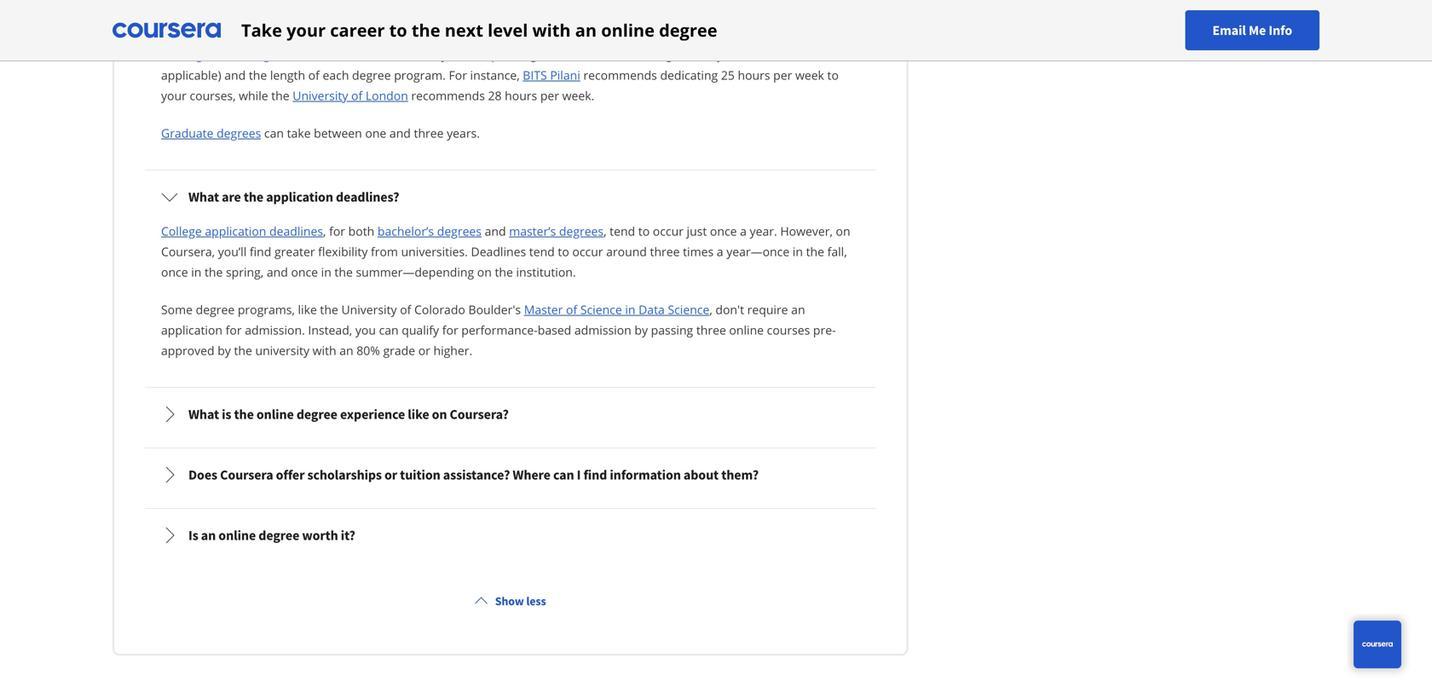 Task type: locate. For each thing, give the bounding box(es) containing it.
0 horizontal spatial hours
[[505, 87, 537, 104]]

to up around
[[639, 223, 650, 239]]

the inside recommends dedicating 25 hours per week to your courses, while the
[[271, 87, 290, 104]]

1 vertical spatial tend
[[529, 243, 555, 260]]

are up the level
[[491, 0, 509, 5]]

are inside many degree programs with coursera's university partners are designed to be pursued part-time or full-time, depending on your availability.
[[491, 0, 509, 5]]

1 vertical spatial occur
[[573, 243, 603, 260]]

0 vertical spatial tend
[[610, 223, 636, 239]]

of up the qualify
[[400, 301, 411, 318]]

year.
[[750, 223, 778, 239]]

with down designed
[[533, 18, 571, 42]]

to right week
[[828, 67, 839, 83]]

the down you'll at the top left of page
[[205, 264, 223, 280]]

0 vertical spatial what
[[188, 188, 219, 206]]

show less button
[[468, 586, 553, 617]]

find
[[250, 243, 272, 260], [584, 467, 607, 484]]

online inside dropdown button
[[219, 527, 256, 544]]

0 vertical spatial application
[[266, 188, 333, 206]]

a left year.
[[740, 223, 747, 239]]

coursera image
[[113, 17, 221, 44]]

degree up availability.
[[195, 0, 234, 5]]

based
[[538, 322, 572, 338]]

where
[[513, 467, 551, 484]]

1 science from the left
[[581, 301, 622, 318]]

once
[[710, 223, 737, 239], [161, 264, 188, 280], [291, 264, 318, 280]]

to down master's degrees link
[[558, 243, 570, 260]]

your
[[161, 9, 187, 25], [287, 18, 326, 42], [161, 87, 187, 104]]

0 horizontal spatial like
[[298, 301, 317, 318]]

take
[[297, 46, 321, 63], [287, 125, 311, 141]]

university left partners
[[383, 0, 437, 5]]

deadlines?
[[336, 188, 399, 206]]

find right i
[[584, 467, 607, 484]]

depending up the 'instance,'
[[478, 46, 537, 63]]

between inside take between two and six years, depending on the amount of college credit you're able to transfer (if applicable) and the length of each degree program. for instance,
[[324, 46, 372, 63]]

or inside dropdown button
[[385, 467, 397, 484]]

1 what from the top
[[188, 188, 219, 206]]

and down greater
[[267, 264, 288, 280]]

once down greater
[[291, 264, 318, 280]]

take up length
[[297, 46, 321, 63]]

undergraduate degrees
[[161, 46, 294, 63]]

1 vertical spatial between
[[314, 125, 362, 141]]

can
[[264, 125, 284, 141], [379, 322, 399, 338], [553, 467, 574, 484]]

part-
[[647, 0, 674, 5]]

for down programs, at top
[[226, 322, 242, 338]]

2 vertical spatial three
[[697, 322, 726, 338]]

me
[[1249, 22, 1267, 39]]

degree
[[195, 0, 234, 5], [659, 18, 718, 42], [352, 67, 391, 83], [196, 301, 235, 318], [297, 406, 338, 423], [259, 527, 300, 544]]

by
[[635, 322, 648, 338], [218, 342, 231, 359]]

0 vertical spatial per
[[774, 67, 793, 83]]

degree inside many degree programs with coursera's university partners are designed to be pursued part-time or full-time, depending on your availability.
[[195, 0, 234, 5]]

1 vertical spatial with
[[533, 18, 571, 42]]

show
[[495, 594, 524, 609]]

university up you
[[342, 301, 397, 318]]

the inside dropdown button
[[244, 188, 264, 206]]

1 horizontal spatial like
[[408, 406, 429, 423]]

and up deadlines
[[485, 223, 506, 239]]

0 vertical spatial like
[[298, 301, 317, 318]]

greater
[[275, 243, 315, 260]]

take
[[241, 18, 282, 42]]

recommends down amount
[[584, 67, 657, 83]]

0 vertical spatial take
[[297, 46, 321, 63]]

0 horizontal spatial depending
[[478, 46, 537, 63]]

your down many
[[161, 9, 187, 25]]

the down length
[[271, 87, 290, 104]]

1 horizontal spatial find
[[584, 467, 607, 484]]

application up you'll at the top left of page
[[205, 223, 266, 239]]

or left full-
[[702, 0, 714, 5]]

2 horizontal spatial can
[[553, 467, 574, 484]]

in down flexibility on the top
[[321, 264, 332, 280]]

1 horizontal spatial by
[[635, 322, 648, 338]]

with inside , don't require an application for admission. instead, you can qualify for performance-based admission by passing three online courses pre- approved by the university with an 80% grade or higher.
[[313, 342, 337, 359]]

science up passing
[[668, 301, 710, 318]]

between left one
[[314, 125, 362, 141]]

your inside many degree programs with coursera's university partners are designed to be pursued part-time or full-time, depending on your availability.
[[161, 9, 187, 25]]

0 vertical spatial or
[[702, 0, 714, 5]]

0 horizontal spatial can
[[264, 125, 284, 141]]

three inside , tend to occur just once a year. however, on coursera, you'll find greater flexibility from universities. deadlines tend to occur around three times a year—once in the fall, once in the spring, and once in the summer—depending on the institution.
[[650, 243, 680, 260]]

1 vertical spatial what
[[188, 406, 219, 423]]

worth
[[302, 527, 338, 544]]

what for what is the online degree experience like on coursera?
[[188, 406, 219, 423]]

2 what from the top
[[188, 406, 219, 423]]

what inside what are the application deadlines? dropdown button
[[188, 188, 219, 206]]

can left i
[[553, 467, 574, 484]]

depending
[[770, 0, 829, 5], [478, 46, 537, 63]]

, inside , tend to occur just once a year. however, on coursera, you'll find greater flexibility from universities. deadlines tend to occur around three times a year—once in the fall, once in the spring, and once in the summer—depending on the institution.
[[604, 223, 607, 239]]

0 vertical spatial by
[[635, 322, 648, 338]]

, up around
[[604, 223, 607, 239]]

the down deadlines
[[495, 264, 513, 280]]

the right is
[[234, 406, 254, 423]]

1 horizontal spatial three
[[650, 243, 680, 260]]

1 horizontal spatial or
[[418, 342, 431, 359]]

1 vertical spatial can
[[379, 322, 399, 338]]

1 vertical spatial three
[[650, 243, 680, 260]]

0 horizontal spatial recommends
[[411, 87, 485, 104]]

online
[[601, 18, 655, 42], [730, 322, 764, 338], [257, 406, 294, 423], [219, 527, 256, 544]]

boulder's
[[469, 301, 521, 318]]

1 vertical spatial hours
[[505, 87, 537, 104]]

deadlines
[[270, 223, 323, 239]]

are
[[491, 0, 509, 5], [222, 188, 241, 206]]

0 horizontal spatial occur
[[573, 243, 603, 260]]

on up bits pilani
[[540, 46, 555, 63]]

are up college application deadlines link
[[222, 188, 241, 206]]

on
[[833, 0, 847, 5], [540, 46, 555, 63], [836, 223, 851, 239], [477, 264, 492, 280], [432, 406, 447, 423]]

0 vertical spatial depending
[[770, 0, 829, 5]]

degree down the two
[[352, 67, 391, 83]]

take down length
[[287, 125, 311, 141]]

credit
[[683, 46, 714, 63]]

1 vertical spatial per
[[541, 87, 559, 104]]

what are the application deadlines? button
[[148, 173, 874, 221]]

1 vertical spatial recommends
[[411, 87, 485, 104]]

to
[[566, 0, 577, 5], [389, 18, 407, 42], [781, 46, 793, 63], [828, 67, 839, 83], [639, 223, 650, 239], [558, 243, 570, 260]]

2 horizontal spatial ,
[[710, 301, 713, 318]]

three left years.
[[414, 125, 444, 141]]

recommends down for
[[411, 87, 485, 104]]

0 horizontal spatial three
[[414, 125, 444, 141]]

to right able at the right top of page
[[781, 46, 793, 63]]

degree left the "experience"
[[297, 406, 338, 423]]

on up fall,
[[836, 223, 851, 239]]

information
[[610, 467, 681, 484]]

1 vertical spatial find
[[584, 467, 607, 484]]

between up each
[[324, 46, 372, 63]]

like up instead,
[[298, 301, 317, 318]]

or inside , don't require an application for admission. instead, you can qualify for performance-based admission by passing three online courses pre- approved by the university with an 80% grade or higher.
[[418, 342, 431, 359]]

a right 'times'
[[717, 243, 724, 260]]

undergraduate degrees link
[[161, 46, 294, 63]]

with inside many degree programs with coursera's university partners are designed to be pursued part-time or full-time, depending on your availability.
[[294, 0, 318, 5]]

for up higher.
[[442, 322, 459, 338]]

0 vertical spatial a
[[740, 223, 747, 239]]

what left is
[[188, 406, 219, 423]]

by down data
[[635, 322, 648, 338]]

1 vertical spatial or
[[418, 342, 431, 359]]

take between two and six years, depending on the amount of college credit you're able to transfer (if applicable) and the length of each degree program. for instance,
[[161, 46, 854, 83]]

what is the online degree experience like on coursera? button
[[148, 391, 874, 438]]

a
[[740, 223, 747, 239], [717, 243, 724, 260]]

1 vertical spatial depending
[[478, 46, 537, 63]]

degree inside take between two and six years, depending on the amount of college credit you're able to transfer (if applicable) and the length of each degree program. for instance,
[[352, 67, 391, 83]]

1 vertical spatial by
[[218, 342, 231, 359]]

1 horizontal spatial hours
[[738, 67, 771, 83]]

university
[[293, 87, 348, 104], [342, 301, 397, 318]]

universities.
[[401, 243, 468, 260]]

like inside 'dropdown button'
[[408, 406, 429, 423]]

1 horizontal spatial a
[[740, 223, 747, 239]]

the up six
[[412, 18, 441, 42]]

tend up around
[[610, 223, 636, 239]]

occur left just
[[653, 223, 684, 239]]

hours down able at the right top of page
[[738, 67, 771, 83]]

0 horizontal spatial university
[[255, 342, 310, 359]]

to up the two
[[389, 18, 407, 42]]

2 vertical spatial or
[[385, 467, 397, 484]]

1 horizontal spatial can
[[379, 322, 399, 338]]

applicable)
[[161, 67, 221, 83]]

times
[[683, 243, 714, 260]]

1 horizontal spatial recommends
[[584, 67, 657, 83]]

you're
[[717, 46, 752, 63]]

application up deadlines
[[266, 188, 333, 206]]

three left 'times'
[[650, 243, 680, 260]]

can inside does coursera offer scholarships or tuition assistance? where can i find information about them? dropdown button
[[553, 467, 574, 484]]

email me info button
[[1186, 10, 1320, 50]]

0 vertical spatial recommends
[[584, 67, 657, 83]]

application up approved
[[161, 322, 223, 338]]

can up grade
[[379, 322, 399, 338]]

or down the qualify
[[418, 342, 431, 359]]

on left coursera?
[[432, 406, 447, 423]]

like
[[298, 301, 317, 318], [408, 406, 429, 423]]

to left the be at the left of page
[[566, 0, 577, 5]]

university of london link
[[293, 87, 408, 104]]

1 vertical spatial university
[[342, 301, 397, 318]]

0 horizontal spatial find
[[250, 243, 272, 260]]

application inside dropdown button
[[266, 188, 333, 206]]

0 vertical spatial university
[[383, 0, 437, 5]]

per
[[774, 67, 793, 83], [541, 87, 559, 104]]

does
[[188, 467, 218, 484]]

is
[[222, 406, 231, 423]]

tend
[[610, 223, 636, 239], [529, 243, 555, 260]]

with right programs
[[294, 0, 318, 5]]

0 horizontal spatial are
[[222, 188, 241, 206]]

six
[[424, 46, 439, 63]]

what inside what is the online degree experience like on coursera? 'dropdown button'
[[188, 406, 219, 423]]

transfer
[[796, 46, 840, 63]]

0 vertical spatial hours
[[738, 67, 771, 83]]

for
[[329, 223, 345, 239], [226, 322, 242, 338], [442, 322, 459, 338]]

, inside , don't require an application for admission. instead, you can qualify for performance-based admission by passing three online courses pre- approved by the university with an 80% grade or higher.
[[710, 301, 713, 318]]

by right approved
[[218, 342, 231, 359]]

what are the application deadlines?
[[188, 188, 399, 206]]

on down deadlines
[[477, 264, 492, 280]]

2 horizontal spatial three
[[697, 322, 726, 338]]

0 horizontal spatial science
[[581, 301, 622, 318]]

0 vertical spatial occur
[[653, 223, 684, 239]]

graduate degrees link
[[161, 125, 261, 141]]

is an online degree worth it? button
[[148, 512, 874, 559]]

find up spring,
[[250, 243, 272, 260]]

0 vertical spatial find
[[250, 243, 272, 260]]

between
[[324, 46, 372, 63], [314, 125, 362, 141]]

the inside 'dropdown button'
[[234, 406, 254, 423]]

or left tuition
[[385, 467, 397, 484]]

years.
[[447, 125, 480, 141]]

recommends dedicating 25 hours per week to your courses, while the
[[161, 67, 839, 104]]

1 horizontal spatial per
[[774, 67, 793, 83]]

1 vertical spatial a
[[717, 243, 724, 260]]

and
[[399, 46, 420, 63], [224, 67, 246, 83], [390, 125, 411, 141], [485, 223, 506, 239], [267, 264, 288, 280]]

0 horizontal spatial for
[[226, 322, 242, 338]]

2 horizontal spatial or
[[702, 0, 714, 5]]

1 horizontal spatial ,
[[604, 223, 607, 239]]

0 vertical spatial between
[[324, 46, 372, 63]]

qualify
[[402, 322, 439, 338]]

degrees right master's
[[559, 223, 604, 239]]

0 vertical spatial can
[[264, 125, 284, 141]]

many degree programs with coursera's university partners are designed to be pursued part-time or full-time, depending on your availability.
[[161, 0, 847, 25]]

2 vertical spatial with
[[313, 342, 337, 359]]

0 horizontal spatial once
[[161, 264, 188, 280]]

what for what are the application deadlines?
[[188, 188, 219, 206]]

on up (if
[[833, 0, 847, 5]]

for up flexibility on the top
[[329, 223, 345, 239]]

1 horizontal spatial once
[[291, 264, 318, 280]]

per down bits pilani link
[[541, 87, 559, 104]]

the
[[412, 18, 441, 42], [558, 46, 576, 63], [249, 67, 267, 83], [271, 87, 290, 104], [244, 188, 264, 206], [806, 243, 825, 260], [205, 264, 223, 280], [335, 264, 353, 280], [495, 264, 513, 280], [320, 301, 338, 318], [234, 342, 252, 359], [234, 406, 254, 423]]

1 vertical spatial are
[[222, 188, 241, 206]]

what up college at left top
[[188, 188, 219, 206]]

0 vertical spatial three
[[414, 125, 444, 141]]

your down applicable)
[[161, 87, 187, 104]]

2 vertical spatial application
[[161, 322, 223, 338]]

1 horizontal spatial for
[[329, 223, 345, 239]]

the up college application deadlines link
[[244, 188, 264, 206]]

university down each
[[293, 87, 348, 104]]

2 vertical spatial can
[[553, 467, 574, 484]]

is an online degree worth it?
[[188, 527, 356, 544]]

degree inside 'dropdown button'
[[297, 406, 338, 423]]

undergraduate
[[161, 46, 246, 63]]

0 vertical spatial with
[[294, 0, 318, 5]]

1 horizontal spatial university
[[383, 0, 437, 5]]

courses,
[[190, 87, 236, 104]]

degrees down while
[[217, 125, 261, 141]]

the up while
[[249, 67, 267, 83]]

0 vertical spatial are
[[491, 0, 509, 5]]

the inside , don't require an application for admission. instead, you can qualify for performance-based admission by passing three online courses pre- approved by the university with an 80% grade or higher.
[[234, 342, 252, 359]]

to inside take between two and six years, depending on the amount of college credit you're able to transfer (if applicable) and the length of each degree program. for instance,
[[781, 46, 793, 63]]

application
[[266, 188, 333, 206], [205, 223, 266, 239], [161, 322, 223, 338]]

are inside what are the application deadlines? dropdown button
[[222, 188, 241, 206]]

occur down master's degrees link
[[573, 243, 603, 260]]

1 horizontal spatial depending
[[770, 0, 829, 5]]

the left fall,
[[806, 243, 825, 260]]

0 horizontal spatial by
[[218, 342, 231, 359]]

approved
[[161, 342, 215, 359]]

1 horizontal spatial are
[[491, 0, 509, 5]]

1 vertical spatial like
[[408, 406, 429, 423]]

institution.
[[516, 264, 576, 280]]

tend up institution.
[[529, 243, 555, 260]]

however,
[[781, 223, 833, 239]]

the down flexibility on the top
[[335, 264, 353, 280]]

higher.
[[434, 342, 473, 359]]

1 horizontal spatial science
[[668, 301, 710, 318]]

1 vertical spatial university
[[255, 342, 310, 359]]

(if
[[843, 46, 854, 63]]

offer
[[276, 467, 305, 484]]

amount
[[579, 46, 623, 63]]

the down admission.
[[234, 342, 252, 359]]

0 horizontal spatial or
[[385, 467, 397, 484]]

take your career to the next level with an online degree
[[241, 18, 718, 42]]

it?
[[341, 527, 356, 544]]

be
[[581, 0, 595, 5]]

hours down the "bits" on the left top
[[505, 87, 537, 104]]

university down admission.
[[255, 342, 310, 359]]

science up admission
[[581, 301, 622, 318]]

recommends inside recommends dedicating 25 hours per week to your courses, while the
[[584, 67, 657, 83]]

like right the "experience"
[[408, 406, 429, 423]]

once right just
[[710, 223, 737, 239]]

three down 'don't'
[[697, 322, 726, 338]]



Task type: vqa. For each thing, say whether or not it's contained in the screenshot.
right per
yes



Task type: describe. For each thing, give the bounding box(es) containing it.
2 horizontal spatial once
[[710, 223, 737, 239]]

to inside recommends dedicating 25 hours per week to your courses, while the
[[828, 67, 839, 83]]

graduate
[[161, 125, 214, 141]]

degree up "credit"
[[659, 18, 718, 42]]

degrees up universities.
[[437, 223, 482, 239]]

bachelor's
[[378, 223, 434, 239]]

college application deadlines link
[[161, 223, 323, 239]]

find inside , tend to occur just once a year. however, on coursera, you'll find greater flexibility from universities. deadlines tend to occur around three times a year—once in the fall, once in the spring, and once in the summer—depending on the institution.
[[250, 243, 272, 260]]

university inside many degree programs with coursera's university partners are designed to be pursued part-time or full-time, depending on your availability.
[[383, 0, 437, 5]]

require
[[748, 301, 789, 318]]

coursera?
[[450, 406, 509, 423]]

or inside many degree programs with coursera's university partners are designed to be pursued part-time or full-time, depending on your availability.
[[702, 0, 714, 5]]

bits pilani link
[[523, 67, 581, 83]]

what is the online degree experience like on coursera?
[[188, 406, 509, 423]]

on inside many degree programs with coursera's university partners are designed to be pursued part-time or full-time, depending on your availability.
[[833, 0, 847, 5]]

two
[[375, 46, 396, 63]]

of left each
[[308, 67, 320, 83]]

scholarships
[[307, 467, 382, 484]]

some
[[161, 301, 193, 318]]

in left data
[[625, 301, 636, 318]]

the up the pilani
[[558, 46, 576, 63]]

program.
[[394, 67, 446, 83]]

admission
[[575, 322, 632, 338]]

partners
[[440, 0, 488, 5]]

does coursera offer scholarships or tuition assistance? where can i find information about them? button
[[148, 451, 874, 499]]

, for admission
[[710, 301, 713, 318]]

online inside , don't require an application for admission. instead, you can qualify for performance-based admission by passing three online courses pre- approved by the university with an 80% grade or higher.
[[730, 322, 764, 338]]

of up based
[[566, 301, 578, 318]]

is
[[188, 527, 198, 544]]

tuition
[[400, 467, 441, 484]]

bits
[[523, 67, 547, 83]]

0 horizontal spatial a
[[717, 243, 724, 260]]

, for flexibility
[[604, 223, 607, 239]]

three inside , don't require an application for admission. instead, you can qualify for performance-based admission by passing three online courses pre- approved by the university with an 80% grade or higher.
[[697, 322, 726, 338]]

application inside , don't require an application for admission. instead, you can qualify for performance-based admission by passing three online courses pre- approved by the university with an 80% grade or higher.
[[161, 322, 223, 338]]

career
[[330, 18, 385, 42]]

london
[[366, 87, 408, 104]]

college
[[161, 223, 202, 239]]

time,
[[739, 0, 767, 5]]

online inside 'dropdown button'
[[257, 406, 294, 423]]

coursera's
[[321, 0, 380, 5]]

availability.
[[190, 9, 251, 25]]

25
[[721, 67, 735, 83]]

1 horizontal spatial occur
[[653, 223, 684, 239]]

an down the be at the left of page
[[575, 18, 597, 42]]

deadlines
[[471, 243, 526, 260]]

email me info
[[1213, 22, 1293, 39]]

master
[[524, 301, 563, 318]]

full-
[[718, 0, 739, 5]]

2 horizontal spatial for
[[442, 322, 459, 338]]

passing
[[651, 322, 694, 338]]

to inside many degree programs with coursera's university partners are designed to be pursued part-time or full-time, depending on your availability.
[[566, 0, 577, 5]]

0 horizontal spatial tend
[[529, 243, 555, 260]]

pursued
[[598, 0, 644, 5]]

depending inside many degree programs with coursera's university partners are designed to be pursued part-time or full-time, depending on your availability.
[[770, 0, 829, 5]]

courses
[[767, 322, 810, 338]]

level
[[488, 18, 528, 42]]

and right one
[[390, 125, 411, 141]]

less
[[526, 594, 546, 609]]

your right take at left
[[287, 18, 326, 42]]

, tend to occur just once a year. however, on coursera, you'll find greater flexibility from universities. deadlines tend to occur around three times a year—once in the fall, once in the spring, and once in the summer—depending on the institution.
[[161, 223, 851, 280]]

spring,
[[226, 264, 264, 280]]

hours inside recommends dedicating 25 hours per week to your courses, while the
[[738, 67, 771, 83]]

take inside take between two and six years, depending on the amount of college credit you're able to transfer (if applicable) and the length of each degree program. for instance,
[[297, 46, 321, 63]]

them?
[[722, 467, 759, 484]]

in down coursera,
[[191, 264, 202, 280]]

for
[[449, 67, 467, 83]]

on inside 'dropdown button'
[[432, 406, 447, 423]]

assistance?
[[443, 467, 510, 484]]

performance-
[[462, 322, 538, 338]]

programs,
[[238, 301, 295, 318]]

master's degrees link
[[509, 223, 604, 239]]

instead,
[[308, 322, 352, 338]]

1 horizontal spatial tend
[[610, 223, 636, 239]]

per inside recommends dedicating 25 hours per week to your courses, while the
[[774, 67, 793, 83]]

one
[[365, 125, 387, 141]]

next
[[445, 18, 484, 42]]

the up instead,
[[320, 301, 338, 318]]

1 vertical spatial application
[[205, 223, 266, 239]]

degree inside dropdown button
[[259, 527, 300, 544]]

summer—depending
[[356, 264, 474, 280]]

bits pilani
[[523, 67, 581, 83]]

and left six
[[399, 46, 420, 63]]

coursera
[[220, 467, 273, 484]]

1 vertical spatial take
[[287, 125, 311, 141]]

in down however,
[[793, 243, 803, 260]]

degrees up length
[[249, 46, 294, 63]]

length
[[270, 67, 305, 83]]

your inside recommends dedicating 25 hours per week to your courses, while the
[[161, 87, 187, 104]]

0 horizontal spatial per
[[541, 87, 559, 104]]

programs
[[237, 0, 291, 5]]

on inside take between two and six years, depending on the amount of college credit you're able to transfer (if applicable) and the length of each degree program. for instance,
[[540, 46, 555, 63]]

years,
[[442, 46, 474, 63]]

28
[[488, 87, 502, 104]]

you'll
[[218, 243, 247, 260]]

degree right some
[[196, 301, 235, 318]]

college
[[641, 46, 679, 63]]

time
[[674, 0, 699, 5]]

university inside , don't require an application for admission. instead, you can qualify for performance-based admission by passing three online courses pre- approved by the university with an 80% grade or higher.
[[255, 342, 310, 359]]

and down the undergraduate degrees
[[224, 67, 246, 83]]

university of london recommends 28 hours per week.
[[293, 87, 595, 104]]

0 vertical spatial university
[[293, 87, 348, 104]]

around
[[607, 243, 647, 260]]

info
[[1269, 22, 1293, 39]]

each
[[323, 67, 349, 83]]

just
[[687, 223, 707, 239]]

show less
[[495, 594, 546, 609]]

an up courses
[[792, 301, 806, 318]]

experience
[[340, 406, 405, 423]]

some degree programs, like the university of colorado boulder's master of science in data science
[[161, 301, 710, 318]]

80%
[[357, 342, 380, 359]]

can inside , don't require an application for admission. instead, you can qualify for performance-based admission by passing three online courses pre- approved by the university with an 80% grade or higher.
[[379, 322, 399, 338]]

admission.
[[245, 322, 305, 338]]

many
[[161, 0, 192, 5]]

0 horizontal spatial ,
[[323, 223, 326, 239]]

about
[[684, 467, 719, 484]]

of left london
[[351, 87, 363, 104]]

dedicating
[[661, 67, 718, 83]]

an left 80%
[[340, 342, 354, 359]]

an inside dropdown button
[[201, 527, 216, 544]]

year—once
[[727, 243, 790, 260]]

depending inside take between two and six years, depending on the amount of college credit you're able to transfer (if applicable) and the length of each degree program. for instance,
[[478, 46, 537, 63]]

data
[[639, 301, 665, 318]]

able
[[755, 46, 778, 63]]

week
[[796, 67, 825, 83]]

2 science from the left
[[668, 301, 710, 318]]

and inside , tend to occur just once a year. however, on coursera, you'll find greater flexibility from universities. deadlines tend to occur around three times a year—once in the fall, once in the spring, and once in the summer—depending on the institution.
[[267, 264, 288, 280]]

master's
[[509, 223, 556, 239]]

of left college
[[626, 46, 637, 63]]

from
[[371, 243, 398, 260]]

find inside dropdown button
[[584, 467, 607, 484]]



